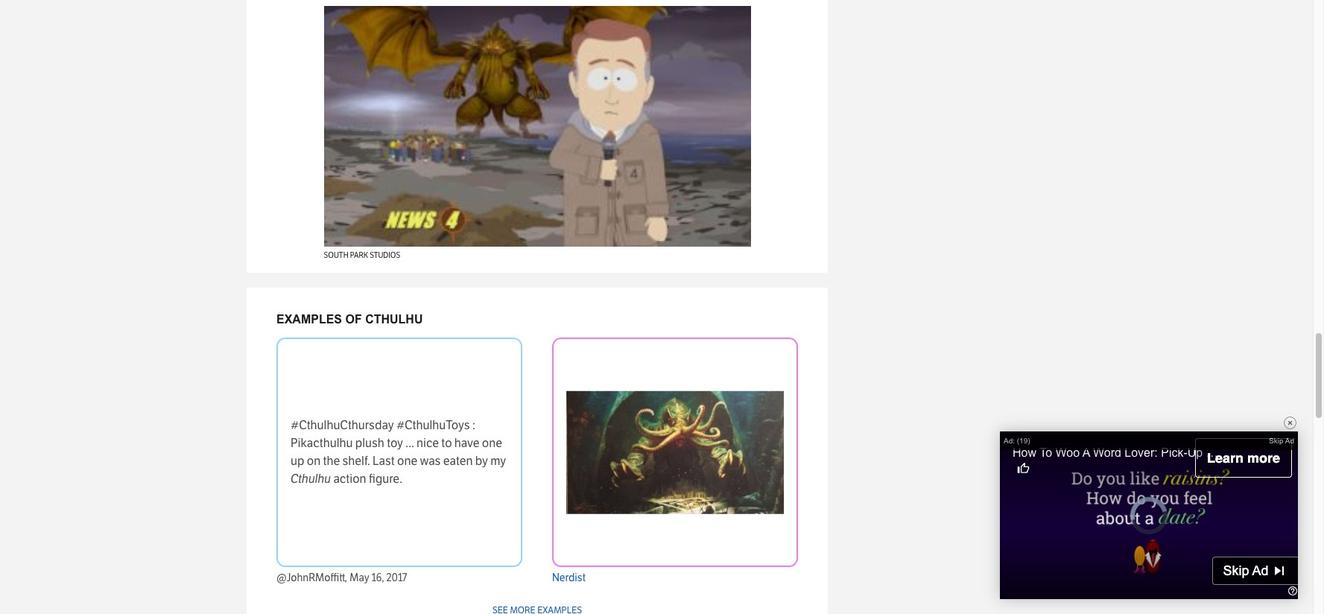 Task type: describe. For each thing, give the bounding box(es) containing it.
skip
[[1270, 437, 1284, 445]]

nice
[[417, 436, 439, 450]]

park
[[350, 251, 368, 260]]

@johnrmoffitt , may 16, 2017
[[277, 572, 407, 584]]

:
[[473, 418, 475, 432]]

video player region
[[1000, 432, 1325, 599]]

shelf.
[[343, 454, 370, 468]]

16,
[[372, 572, 384, 584]]

may
[[350, 572, 369, 584]]

lover:
[[1125, 447, 1158, 459]]

1 horizontal spatial cthulhu
[[365, 313, 423, 326]]

#cthulhucthursday
[[291, 418, 394, 432]]

plush
[[355, 436, 385, 450]]

on
[[307, 454, 321, 468]]

#cthulhucthursday #cthulhutoys : pikacthulhu plush toy ... nice to have one up on the shelf. last one was eaten by my cthulhu action figure.
[[291, 418, 506, 486]]

skip ad
[[1270, 437, 1295, 445]]

pick-
[[1162, 447, 1188, 459]]

cthulhu inside #cthulhucthursday #cthulhutoys : pikacthulhu plush toy ... nice to have one up on the shelf. last one was eaten by my cthulhu action figure.
[[291, 472, 331, 486]]

action
[[334, 472, 367, 486]]

diction
[[1293, 447, 1325, 459]]

by
[[475, 454, 488, 468]]

up
[[1188, 447, 1203, 459]]

...
[[406, 436, 414, 450]]

how to woo a word lover: pick-up lines from the diction
[[1013, 447, 1325, 459]]

south
[[324, 251, 349, 260]]

the
[[323, 454, 340, 468]]

1 horizontal spatial one
[[482, 436, 503, 450]]

ad: (19)
[[1004, 437, 1031, 445]]



Task type: locate. For each thing, give the bounding box(es) containing it.
pikacthulhu
[[291, 436, 353, 450]]

0 vertical spatial cthulhu
[[365, 313, 423, 326]]

the
[[1269, 447, 1290, 459]]

one down ...
[[397, 454, 418, 468]]

2017
[[386, 572, 407, 584]]

nerdist
[[552, 572, 586, 584]]

nerdist link
[[552, 572, 586, 584]]

figure.
[[369, 472, 403, 486]]

cthulhu right of
[[365, 313, 423, 326]]

0 horizontal spatial one
[[397, 454, 418, 468]]

one
[[482, 436, 503, 450], [397, 454, 418, 468]]

how
[[1013, 447, 1037, 459]]

ad:
[[1004, 437, 1015, 445]]

one up my
[[482, 436, 503, 450]]

1 vertical spatial one
[[397, 454, 418, 468]]

#cthulhutoys
[[397, 418, 470, 432]]

eaten
[[443, 454, 473, 468]]

examples
[[277, 313, 342, 326]]

ad
[[1286, 437, 1295, 445]]

cthulhu down on
[[291, 472, 331, 486]]

1 vertical spatial cthulhu
[[291, 472, 331, 486]]

,
[[345, 572, 348, 584]]

0 horizontal spatial cthulhu
[[291, 472, 331, 486]]

have
[[455, 436, 480, 450]]

a
[[1083, 447, 1090, 459]]

from
[[1238, 447, 1266, 459]]

(19)
[[1017, 437, 1031, 445]]

woo
[[1056, 447, 1080, 459]]

toy
[[387, 436, 403, 450]]

to
[[1040, 447, 1053, 459]]

0 vertical spatial one
[[482, 436, 503, 450]]

word
[[1094, 447, 1122, 459]]

lines
[[1207, 447, 1235, 459]]

@johnrmoffitt
[[277, 572, 345, 584]]

was
[[420, 454, 441, 468]]

up
[[291, 454, 305, 468]]

south park studios
[[324, 251, 401, 260]]

last
[[373, 454, 395, 468]]

studios
[[370, 251, 401, 260]]

of
[[345, 313, 362, 326]]

examples of cthulhu
[[277, 313, 423, 326]]

to
[[442, 436, 452, 450]]

my
[[491, 454, 506, 468]]

cthulhu
[[365, 313, 423, 326], [291, 472, 331, 486]]



Task type: vqa. For each thing, say whether or not it's contained in the screenshot.
🚩, on the bottom of page
no



